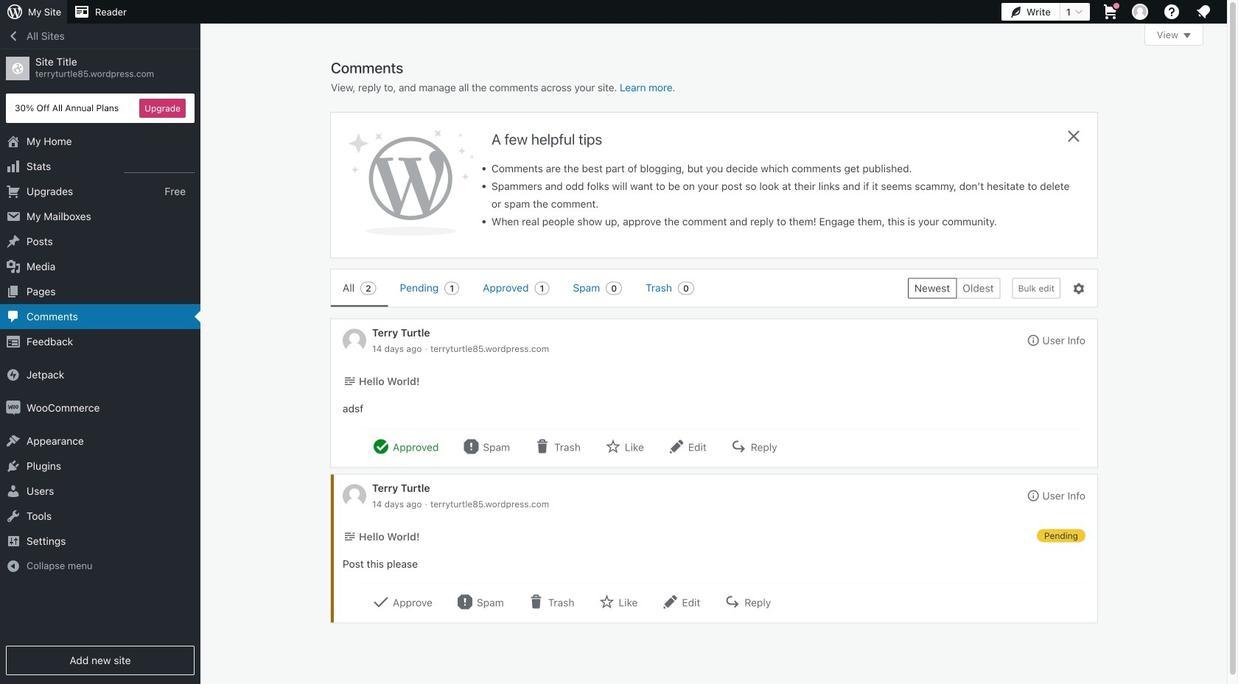 Task type: describe. For each thing, give the bounding box(es) containing it.
settings image
[[1073, 282, 1086, 295]]

help image
[[1164, 3, 1181, 21]]

manage your notifications image
[[1195, 3, 1213, 21]]

dismiss tips image
[[1065, 128, 1083, 145]]

closed image
[[1184, 33, 1192, 38]]

2 img image from the top
[[6, 401, 21, 416]]

highest hourly views 0 image
[[125, 164, 195, 173]]

terry turtle image
[[343, 329, 366, 353]]



Task type: locate. For each thing, give the bounding box(es) containing it.
my shopping cart image
[[1102, 3, 1120, 21]]

None radio
[[908, 278, 957, 299]]

None radio
[[957, 278, 1001, 299]]

wordpress logo image
[[349, 131, 474, 236]]

main content
[[331, 24, 1204, 623]]

terry turtle image
[[343, 485, 366, 508]]

1 vertical spatial img image
[[6, 401, 21, 416]]

my profile image
[[1133, 4, 1149, 20]]

option group
[[908, 278, 1001, 299]]

1 img image from the top
[[6, 368, 21, 383]]

menu
[[331, 270, 896, 307]]

0 vertical spatial img image
[[6, 368, 21, 383]]

img image
[[6, 368, 21, 383], [6, 401, 21, 416]]



Task type: vqa. For each thing, say whether or not it's contained in the screenshot.
Toolbar navigation
no



